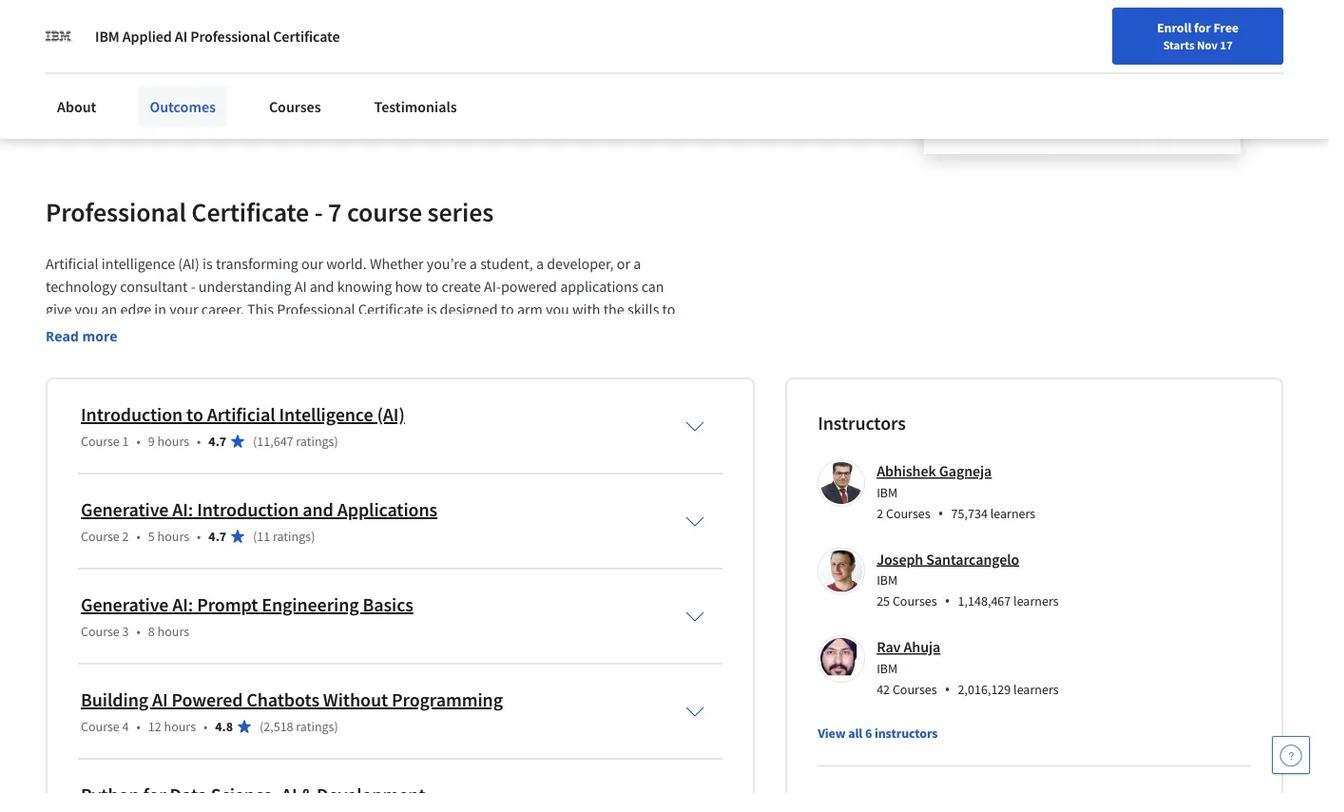 Task type: describe. For each thing, give the bounding box(es) containing it.
prompt
[[197, 593, 258, 617]]

engineering
[[262, 593, 359, 617]]

instructors
[[818, 412, 906, 435]]

) for and
[[311, 528, 315, 545]]

1,148,467
[[958, 593, 1011, 610]]

applied
[[123, 27, 172, 46]]

your inside 'find your new career' link
[[865, 60, 890, 77]]

0 vertical spatial an
[[101, 300, 117, 319]]

the
[[604, 300, 625, 319]]

learners for santarcangelo
[[1014, 593, 1059, 610]]

gagneja
[[940, 462, 992, 481]]

(ai) inside artificial intelligence (ai) is transforming our world. whether you're a student, a developer, or a technology consultant - understanding ai and knowing how to create ai-powered applications can give you an edge in your career. this professional certificate is designed to arm you with the skills to work as an ai developer.
[[178, 254, 200, 273]]

courses for abhishek
[[886, 505, 931, 522]]

designed
[[440, 300, 498, 319]]

ai up 12
[[152, 688, 168, 712]]

a right earn
[[136, 4, 149, 37]]

create
[[442, 277, 481, 296]]

1
[[122, 433, 129, 450]]

( for introduction
[[253, 528, 257, 545]]

ibm for abhishek gagneja
[[877, 484, 898, 501]]

arm
[[517, 300, 543, 319]]

1 vertical spatial certificate
[[192, 196, 309, 229]]

4.7 for introduction
[[209, 528, 226, 545]]

1 horizontal spatial introduction
[[197, 498, 299, 522]]

courses link
[[258, 86, 333, 127]]

this
[[106, 54, 130, 73]]

share
[[78, 77, 115, 96]]

skills
[[628, 300, 660, 319]]

ai up "credential"
[[175, 27, 187, 46]]

programming
[[392, 688, 503, 712]]

banner navigation
[[15, 0, 535, 38]]

or inside artificial intelligence (ai) is transforming our world. whether you're a student, a developer, or a technology consultant - understanding ai and knowing how to create ai-powered applications can give you an edge in your career. this professional certificate is designed to arm you with the skills to work as an ai developer.
[[617, 254, 631, 273]]

generative ai: prompt engineering basics link
[[81, 593, 414, 617]]

media
[[189, 77, 229, 96]]

a up the powered on the top of page
[[536, 254, 544, 273]]

9
[[148, 433, 155, 450]]

generative ai: introduction and applications link
[[81, 498, 438, 522]]

course 1 • 9 hours •
[[81, 433, 201, 450]]

your down linkedin
[[275, 77, 304, 96]]

can
[[642, 277, 665, 296]]

• inside abhishek gagneja ibm 2 courses • 75,734 learners
[[938, 503, 944, 523]]

understanding
[[199, 277, 292, 296]]

whether
[[370, 254, 424, 273]]

consultant
[[120, 277, 188, 296]]

to left "arm"
[[501, 300, 514, 319]]

( 2,518 ratings )
[[260, 718, 338, 735]]

learners for ahuja
[[1014, 681, 1059, 698]]

transforming
[[216, 254, 299, 273]]

8
[[148, 623, 155, 640]]

artificial inside artificial intelligence (ai) is transforming our world. whether you're a student, a developer, or a technology consultant - understanding ai and knowing how to create ai-powered applications can give you an edge in your career. this professional certificate is designed to arm you with the skills to work as an ai developer.
[[46, 254, 99, 273]]

ai: for prompt
[[172, 593, 193, 617]]

generative ai: introduction and applications
[[81, 498, 438, 522]]

0 horizontal spatial 2
[[122, 528, 129, 545]]

12
[[148, 718, 161, 735]]

hours inside generative ai: prompt engineering basics course 3 • 8 hours
[[158, 623, 189, 640]]

• inside generative ai: prompt engineering basics course 3 • 8 hours
[[137, 623, 141, 640]]

course 4 • 12 hours •
[[81, 718, 208, 735]]

75,734
[[952, 505, 988, 522]]

ai: for introduction
[[172, 498, 193, 522]]

abhishek gagneja image
[[821, 462, 863, 504]]

( for artificial
[[253, 433, 257, 450]]

with
[[573, 300, 601, 319]]

edge
[[120, 300, 151, 319]]

a up 'applications'
[[634, 254, 641, 273]]

building ai powered chatbots without programming link
[[81, 688, 503, 712]]

• right 5
[[197, 528, 201, 545]]

profile,
[[306, 54, 352, 73]]

about link
[[46, 86, 108, 127]]

or inside add this credential to your linkedin profile, resume, or cv share it on social media and in your performance review
[[409, 54, 423, 73]]

instructors
[[875, 725, 938, 742]]

ibm up this
[[95, 27, 120, 46]]

4
[[122, 718, 129, 735]]

course inside generative ai: prompt engineering basics course 3 • 8 hours
[[81, 623, 120, 640]]

professional certificate - 7 course series
[[46, 196, 494, 229]]

11
[[257, 528, 270, 545]]

on
[[130, 77, 146, 96]]

our
[[302, 254, 323, 273]]

to right 'how'
[[426, 277, 439, 296]]

• left 5
[[137, 528, 141, 545]]

joseph santarcangelo ibm 25 courses • 1,148,467 learners
[[877, 550, 1059, 611]]

to up course 1 • 9 hours •
[[187, 403, 203, 427]]

in inside add this credential to your linkedin profile, resume, or cv share it on social media and in your performance review
[[260, 77, 272, 96]]

applications
[[337, 498, 438, 522]]

world.
[[326, 254, 367, 273]]

work
[[46, 323, 78, 342]]

0 vertical spatial -
[[315, 196, 323, 229]]

view all 6 instructors button
[[818, 724, 938, 743]]

1 horizontal spatial (ai)
[[377, 403, 405, 427]]

coursera image
[[23, 54, 144, 84]]

ibm for joseph santarcangelo
[[877, 572, 898, 589]]

• left 4.8
[[204, 718, 208, 735]]

generative ai: prompt engineering basics course 3 • 8 hours
[[81, 593, 414, 640]]

santarcangelo
[[927, 550, 1020, 569]]

your down ibm applied ai professional certificate
[[216, 54, 245, 73]]

without
[[323, 688, 388, 712]]

1 horizontal spatial is
[[427, 300, 437, 319]]

all
[[849, 725, 863, 742]]

rav ahuja ibm 42 courses • 2,016,129 learners
[[877, 638, 1059, 699]]

course for introduction to artificial intelligence (ai)
[[81, 433, 120, 450]]

2 you from the left
[[546, 300, 570, 319]]

rav
[[877, 638, 901, 657]]

artificial intelligence (ai) is transforming our world. whether you're a student, a developer, or a technology consultant - understanding ai and knowing how to create ai-powered applications can give you an edge in your career. this professional certificate is designed to arm you with the skills to work as an ai developer.
[[46, 254, 679, 342]]

ibm image
[[46, 23, 72, 49]]

powered
[[172, 688, 243, 712]]

this
[[247, 300, 274, 319]]

as
[[81, 323, 95, 342]]

linkedin
[[248, 54, 303, 73]]

courses for rav
[[893, 681, 937, 698]]

) for intelligence
[[334, 433, 338, 450]]

courses down linkedin
[[269, 97, 321, 116]]

introduction to artificial intelligence (ai)
[[81, 403, 405, 427]]

resume,
[[355, 54, 406, 73]]

25
[[877, 593, 890, 610]]

hours for ai
[[164, 718, 196, 735]]

earn a career certificate
[[78, 4, 346, 37]]

ibm applied ai professional certificate
[[95, 27, 340, 46]]

2 inside abhishek gagneja ibm 2 courses • 75,734 learners
[[877, 505, 884, 522]]

0 horizontal spatial professional
[[46, 196, 186, 229]]

0 vertical spatial is
[[203, 254, 213, 273]]

nov
[[1198, 37, 1218, 52]]

enroll
[[1158, 19, 1192, 36]]

courses for joseph
[[893, 593, 937, 610]]

• right 1
[[137, 433, 141, 450]]

view
[[818, 725, 846, 742]]

performance
[[307, 77, 389, 96]]

and inside artificial intelligence (ai) is transforming our world. whether you're a student, a developer, or a technology consultant - understanding ai and knowing how to create ai-powered applications can give you an edge in your career. this professional certificate is designed to arm you with the skills to work as an ai developer.
[[310, 277, 334, 296]]

professional inside artificial intelligence (ai) is transforming our world. whether you're a student, a developer, or a technology consultant - understanding ai and knowing how to create ai-powered applications can give you an edge in your career. this professional certificate is designed to arm you with the skills to work as an ai developer.
[[277, 300, 355, 319]]

11,647
[[257, 433, 293, 450]]

how
[[395, 277, 423, 296]]

chatbots
[[247, 688, 320, 712]]

add this credential to your linkedin profile, resume, or cv share it on social media and in your performance review
[[78, 54, 442, 96]]

• inside rav ahuja ibm 42 courses • 2,016,129 learners
[[945, 679, 951, 699]]



Task type: locate. For each thing, give the bounding box(es) containing it.
ai: left the 'prompt'
[[172, 593, 193, 617]]

ai down "our" in the left top of the page
[[295, 277, 307, 296]]

or up 'applications'
[[617, 254, 631, 273]]

6
[[866, 725, 872, 742]]

1 horizontal spatial or
[[617, 254, 631, 273]]

1 generative from the top
[[81, 498, 169, 522]]

( for powered
[[260, 718, 264, 735]]

and inside add this credential to your linkedin profile, resume, or cv share it on social media and in your performance review
[[232, 77, 257, 96]]

social
[[149, 77, 186, 96]]

1 vertical spatial -
[[191, 277, 196, 296]]

4.7 for artificial
[[209, 433, 226, 450]]

ratings right the 11
[[273, 528, 311, 545]]

2 generative from the top
[[81, 593, 169, 617]]

and down "our" in the left top of the page
[[310, 277, 334, 296]]

new
[[893, 60, 917, 77]]

1 vertical spatial )
[[311, 528, 315, 545]]

) for chatbots
[[334, 718, 338, 735]]

artificial up 11,647
[[207, 403, 275, 427]]

courses
[[269, 97, 321, 116], [886, 505, 931, 522], [893, 593, 937, 610], [893, 681, 937, 698]]

english button
[[966, 38, 1081, 100]]

in down linkedin
[[260, 77, 272, 96]]

•
[[137, 433, 141, 450], [197, 433, 201, 450], [938, 503, 944, 523], [137, 528, 141, 545], [197, 528, 201, 545], [945, 591, 951, 611], [137, 623, 141, 640], [945, 679, 951, 699], [137, 718, 141, 735], [204, 718, 208, 735]]

• left 2,016,129
[[945, 679, 951, 699]]

is up understanding
[[203, 254, 213, 273]]

course left 5
[[81, 528, 120, 545]]

0 vertical spatial generative
[[81, 498, 169, 522]]

certificate up transforming
[[192, 196, 309, 229]]

building
[[81, 688, 148, 712]]

1 4.7 from the top
[[209, 433, 226, 450]]

3
[[122, 623, 129, 640]]

• left 75,734
[[938, 503, 944, 523]]

to inside add this credential to your linkedin profile, resume, or cv share it on social media and in your performance review
[[200, 54, 213, 73]]

enroll for free starts nov 17
[[1158, 19, 1239, 52]]

42
[[877, 681, 890, 698]]

introduction up 1
[[81, 403, 183, 427]]

( down 'generative ai: introduction and applications' link
[[253, 528, 257, 545]]

0 horizontal spatial artificial
[[46, 254, 99, 273]]

intelligence
[[279, 403, 373, 427]]

1 vertical spatial (
[[253, 528, 257, 545]]

0 vertical spatial in
[[260, 77, 272, 96]]

0 vertical spatial learners
[[991, 505, 1036, 522]]

and up ( 11 ratings ) on the left bottom of page
[[303, 498, 334, 522]]

certificate inside artificial intelligence (ai) is transforming our world. whether you're a student, a developer, or a technology consultant - understanding ai and knowing how to create ai-powered applications can give you an edge in your career. this professional certificate is designed to arm you with the skills to work as an ai developer.
[[358, 300, 424, 319]]

series
[[428, 196, 494, 229]]

2 vertical spatial ratings
[[296, 718, 334, 735]]

you up "as"
[[75, 300, 98, 319]]

or
[[409, 54, 423, 73], [617, 254, 631, 273]]

hours right 8
[[158, 623, 189, 640]]

4 course from the top
[[81, 718, 120, 735]]

1 vertical spatial and
[[310, 277, 334, 296]]

courses down abhishek
[[886, 505, 931, 522]]

help center image
[[1280, 744, 1303, 767]]

• left 8
[[137, 623, 141, 640]]

artificial up technology at top
[[46, 254, 99, 273]]

ai-
[[484, 277, 501, 296]]

generative inside generative ai: prompt engineering basics course 3 • 8 hours
[[81, 593, 169, 617]]

0 horizontal spatial (ai)
[[178, 254, 200, 273]]

(ai) right 'intelligence'
[[377, 403, 405, 427]]

generative for generative ai: introduction and applications
[[81, 498, 169, 522]]

read
[[46, 327, 79, 345]]

( down introduction to artificial intelligence (ai)
[[253, 433, 257, 450]]

0 vertical spatial certificate
[[273, 27, 340, 46]]

an left edge
[[101, 300, 117, 319]]

(ai) up consultant
[[178, 254, 200, 273]]

1 vertical spatial is
[[427, 300, 437, 319]]

course left 4
[[81, 718, 120, 735]]

- left 7
[[315, 196, 323, 229]]

and
[[232, 77, 257, 96], [310, 277, 334, 296], [303, 498, 334, 522]]

courses right 25
[[893, 593, 937, 610]]

learners right 75,734
[[991, 505, 1036, 522]]

course
[[347, 196, 422, 229]]

2 left 5
[[122, 528, 129, 545]]

17
[[1221, 37, 1233, 52]]

0 horizontal spatial is
[[203, 254, 213, 273]]

0 horizontal spatial you
[[75, 300, 98, 319]]

your up developer.
[[170, 300, 198, 319]]

a
[[136, 4, 149, 37], [470, 254, 477, 273], [536, 254, 544, 273], [634, 254, 641, 273]]

2 vertical spatial learners
[[1014, 681, 1059, 698]]

for
[[1195, 19, 1212, 36]]

1 vertical spatial or
[[617, 254, 631, 273]]

1 horizontal spatial in
[[260, 77, 272, 96]]

to right skills
[[663, 300, 676, 319]]

courses inside rav ahuja ibm 42 courses • 2,016,129 learners
[[893, 681, 937, 698]]

1 horizontal spatial 2
[[877, 505, 884, 522]]

hours for ai:
[[158, 528, 189, 545]]

you
[[75, 300, 98, 319], [546, 300, 570, 319]]

0 vertical spatial 2
[[877, 505, 884, 522]]

2 vertical spatial professional
[[277, 300, 355, 319]]

ratings for intelligence
[[296, 433, 334, 450]]

• left 1,148,467
[[945, 591, 951, 611]]

) down without
[[334, 718, 338, 735]]

generative up 3
[[81, 593, 169, 617]]

building ai powered chatbots without programming
[[81, 688, 503, 712]]

abhishek
[[877, 462, 937, 481]]

learners inside rav ahuja ibm 42 courses • 2,016,129 learners
[[1014, 681, 1059, 698]]

courses inside abhishek gagneja ibm 2 courses • 75,734 learners
[[886, 505, 931, 522]]

ai
[[175, 27, 187, 46], [295, 277, 307, 296], [117, 323, 129, 342], [152, 688, 168, 712]]

0 vertical spatial ratings
[[296, 433, 334, 450]]

artificial
[[46, 254, 99, 273], [207, 403, 275, 427]]

1 vertical spatial artificial
[[207, 403, 275, 427]]

certificate up profile,
[[273, 27, 340, 46]]

find your new career link
[[828, 57, 966, 81]]

basics
[[363, 593, 414, 617]]

learners right 1,148,467
[[1014, 593, 1059, 610]]

2 vertical spatial (
[[260, 718, 264, 735]]

show notifications image
[[1109, 62, 1131, 85]]

0 vertical spatial (
[[253, 433, 257, 450]]

introduction to artificial intelligence (ai) link
[[81, 403, 405, 427]]

1 vertical spatial in
[[154, 300, 166, 319]]

)
[[334, 433, 338, 450], [311, 528, 315, 545], [334, 718, 338, 735]]

4.7 down introduction to artificial intelligence (ai)
[[209, 433, 226, 450]]

course left 3
[[81, 623, 120, 640]]

0 vertical spatial )
[[334, 433, 338, 450]]

hours right 5
[[158, 528, 189, 545]]

career.
[[201, 300, 244, 319]]

1 vertical spatial an
[[98, 323, 114, 342]]

) down 'intelligence'
[[334, 433, 338, 450]]

career
[[155, 4, 226, 37]]

professional up add this credential to your linkedin profile, resume, or cv share it on social media and in your performance review
[[190, 27, 270, 46]]

generative up course 2 • 5 hours •
[[81, 498, 169, 522]]

it
[[118, 77, 127, 96]]

2 down abhishek
[[877, 505, 884, 522]]

1 vertical spatial (ai)
[[377, 403, 405, 427]]

ratings down 'intelligence'
[[296, 433, 334, 450]]

course 2 • 5 hours •
[[81, 528, 201, 545]]

1 vertical spatial introduction
[[197, 498, 299, 522]]

ratings down building ai powered chatbots without programming link
[[296, 718, 334, 735]]

hours for to
[[158, 433, 189, 450]]

4.7 left the 11
[[209, 528, 226, 545]]

is left designed
[[427, 300, 437, 319]]

about
[[57, 97, 96, 116]]

2 vertical spatial certificate
[[358, 300, 424, 319]]

intelligence
[[102, 254, 175, 273]]

or left cv
[[409, 54, 423, 73]]

1 horizontal spatial -
[[315, 196, 323, 229]]

testimonials
[[374, 97, 457, 116]]

abhishek gagneja link
[[877, 462, 992, 481]]

add
[[78, 54, 103, 73]]

learners right 2,016,129
[[1014, 681, 1059, 698]]

0 vertical spatial introduction
[[81, 403, 183, 427]]

a up create
[[470, 254, 477, 273]]

credential
[[133, 54, 197, 73]]

( 11 ratings )
[[253, 528, 315, 545]]

ai down edge
[[117, 323, 129, 342]]

0 vertical spatial and
[[232, 77, 257, 96]]

ratings
[[296, 433, 334, 450], [273, 528, 311, 545], [296, 718, 334, 735]]

ibm inside abhishek gagneja ibm 2 courses • 75,734 learners
[[877, 484, 898, 501]]

7
[[328, 196, 342, 229]]

testimonials link
[[363, 86, 469, 127]]

( 11,647 ratings )
[[253, 433, 338, 450]]

(ai)
[[178, 254, 200, 273], [377, 403, 405, 427]]

ai: inside generative ai: prompt engineering basics course 3 • 8 hours
[[172, 593, 193, 617]]

course for generative ai: introduction and applications
[[81, 528, 120, 545]]

certificate down 'how'
[[358, 300, 424, 319]]

1 vertical spatial generative
[[81, 593, 169, 617]]

introduction up the 11
[[197, 498, 299, 522]]

1 vertical spatial professional
[[46, 196, 186, 229]]

joseph santarcangelo link
[[877, 550, 1020, 569]]

1 vertical spatial learners
[[1014, 593, 1059, 610]]

) right the 11
[[311, 528, 315, 545]]

developer.
[[132, 323, 199, 342]]

and right "media"
[[232, 77, 257, 96]]

learners for gagneja
[[991, 505, 1036, 522]]

your inside artificial intelligence (ai) is transforming our world. whether you're a student, a developer, or a technology consultant - understanding ai and knowing how to create ai-powered applications can give you an edge in your career. this professional certificate is designed to arm you with the skills to work as an ai developer.
[[170, 300, 198, 319]]

is
[[203, 254, 213, 273], [427, 300, 437, 319]]

None search field
[[271, 50, 547, 88]]

read more
[[46, 327, 117, 345]]

knowing
[[337, 277, 392, 296]]

2 ai: from the top
[[172, 593, 193, 617]]

1 vertical spatial 4.7
[[209, 528, 226, 545]]

courses right 42
[[893, 681, 937, 698]]

0 horizontal spatial or
[[409, 54, 423, 73]]

1 horizontal spatial professional
[[190, 27, 270, 46]]

hours right 12
[[164, 718, 196, 735]]

certificate
[[232, 4, 346, 37]]

0 horizontal spatial introduction
[[81, 403, 183, 427]]

in up developer.
[[154, 300, 166, 319]]

ibm down abhishek
[[877, 484, 898, 501]]

1 horizontal spatial you
[[546, 300, 570, 319]]

0 vertical spatial (ai)
[[178, 254, 200, 273]]

starts
[[1164, 37, 1195, 52]]

technology
[[46, 277, 117, 296]]

0 vertical spatial or
[[409, 54, 423, 73]]

ibm up 25
[[877, 572, 898, 589]]

powered
[[501, 277, 557, 296]]

0 horizontal spatial -
[[191, 277, 196, 296]]

1 course from the top
[[81, 433, 120, 450]]

( down chatbots
[[260, 718, 264, 735]]

course left 1
[[81, 433, 120, 450]]

- right consultant
[[191, 277, 196, 296]]

your right "find"
[[865, 60, 890, 77]]

joseph santarcangelo image
[[821, 550, 863, 592]]

ibm inside the joseph santarcangelo ibm 25 courses • 1,148,467 learners
[[877, 572, 898, 589]]

learners inside the joseph santarcangelo ibm 25 courses • 1,148,467 learners
[[1014, 593, 1059, 610]]

generative for generative ai: prompt engineering basics course 3 • 8 hours
[[81, 593, 169, 617]]

0 vertical spatial 4.7
[[209, 433, 226, 450]]

3 course from the top
[[81, 623, 120, 640]]

ahuja
[[904, 638, 941, 657]]

1 vertical spatial ai:
[[172, 593, 193, 617]]

to up "media"
[[200, 54, 213, 73]]

ratings for and
[[273, 528, 311, 545]]

developer,
[[547, 254, 614, 273]]

-
[[315, 196, 323, 229], [191, 277, 196, 296]]

read more button
[[46, 326, 117, 346]]

in inside artificial intelligence (ai) is transforming our world. whether you're a student, a developer, or a technology consultant - understanding ai and knowing how to create ai-powered applications can give you an edge in your career. this professional certificate is designed to arm you with the skills to work as an ai developer.
[[154, 300, 166, 319]]

rav ahuja image
[[821, 638, 863, 680]]

courses inside the joseph santarcangelo ibm 25 courses • 1,148,467 learners
[[893, 593, 937, 610]]

earn
[[78, 4, 131, 37]]

2 vertical spatial )
[[334, 718, 338, 735]]

0 vertical spatial artificial
[[46, 254, 99, 273]]

1 ai: from the top
[[172, 498, 193, 522]]

you right "arm"
[[546, 300, 570, 319]]

course for building ai powered chatbots without programming
[[81, 718, 120, 735]]

• inside the joseph santarcangelo ibm 25 courses • 1,148,467 learners
[[945, 591, 951, 611]]

• right 9
[[197, 433, 201, 450]]

find
[[837, 60, 862, 77]]

hours right 9
[[158, 433, 189, 450]]

ratings for chatbots
[[296, 718, 334, 735]]

professional
[[190, 27, 270, 46], [46, 196, 186, 229], [277, 300, 355, 319]]

ai:
[[172, 498, 193, 522], [172, 593, 193, 617]]

2 vertical spatial and
[[303, 498, 334, 522]]

free
[[1214, 19, 1239, 36]]

find your new career
[[837, 60, 957, 77]]

- inside artificial intelligence (ai) is transforming our world. whether you're a student, a developer, or a technology consultant - understanding ai and knowing how to create ai-powered applications can give you an edge in your career. this professional certificate is designed to arm you with the skills to work as an ai developer.
[[191, 277, 196, 296]]

rav ahuja link
[[877, 638, 941, 657]]

professional down "our" in the left top of the page
[[277, 300, 355, 319]]

4.8
[[215, 718, 233, 735]]

coursera career certificate image
[[925, 0, 1241, 154]]

1 vertical spatial 2
[[122, 528, 129, 545]]

0 vertical spatial ai:
[[172, 498, 193, 522]]

1 horizontal spatial artificial
[[207, 403, 275, 427]]

ai: up course 2 • 5 hours •
[[172, 498, 193, 522]]

5
[[148, 528, 155, 545]]

ibm inside rav ahuja ibm 42 courses • 2,016,129 learners
[[877, 660, 898, 677]]

• right 4
[[137, 718, 141, 735]]

professional up intelligence
[[46, 196, 186, 229]]

2 4.7 from the top
[[209, 528, 226, 545]]

1 vertical spatial ratings
[[273, 528, 311, 545]]

0 horizontal spatial in
[[154, 300, 166, 319]]

0 vertical spatial professional
[[190, 27, 270, 46]]

2 course from the top
[[81, 528, 120, 545]]

1 you from the left
[[75, 300, 98, 319]]

an right "as"
[[98, 323, 114, 342]]

ibm for rav ahuja
[[877, 660, 898, 677]]

2 horizontal spatial professional
[[277, 300, 355, 319]]

ibm down rav
[[877, 660, 898, 677]]

learners inside abhishek gagneja ibm 2 courses • 75,734 learners
[[991, 505, 1036, 522]]



Task type: vqa. For each thing, say whether or not it's contained in the screenshot.


